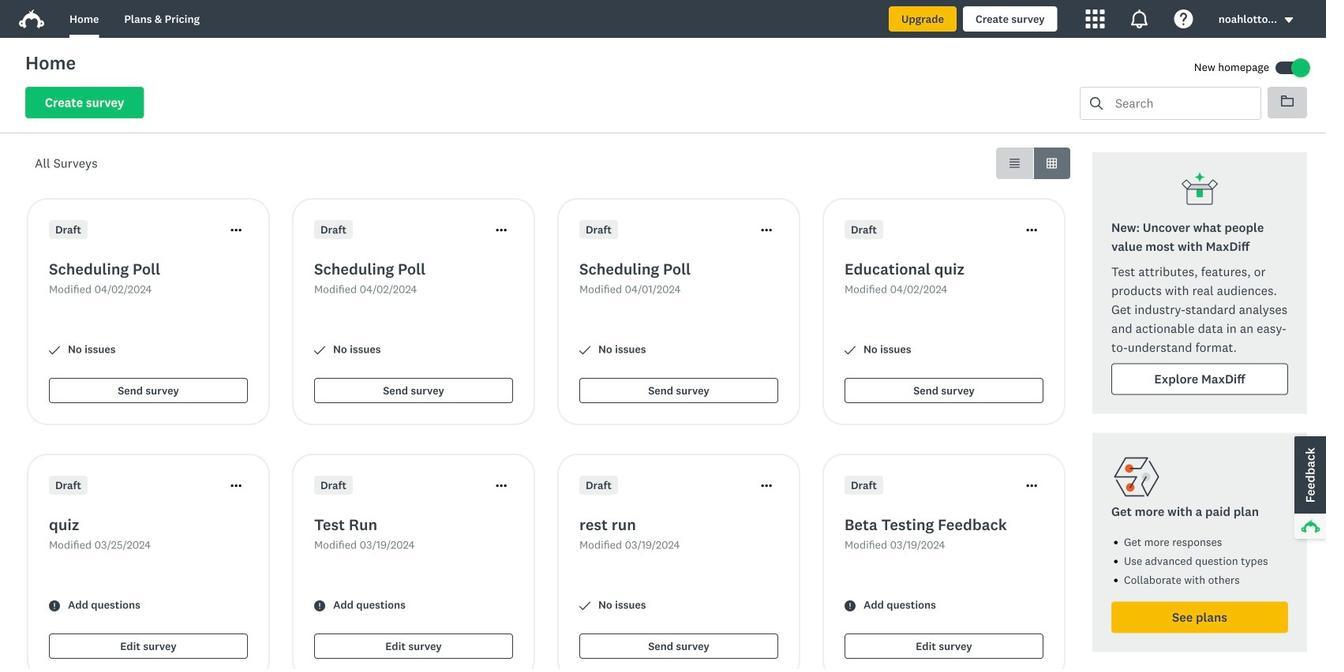 Task type: describe. For each thing, give the bounding box(es) containing it.
warning image
[[314, 601, 325, 612]]

2 warning image from the left
[[845, 601, 856, 612]]

Search text field
[[1103, 88, 1261, 119]]

notification center icon image
[[1131, 9, 1150, 28]]

help icon image
[[1175, 9, 1194, 28]]

2 folders image from the top
[[1282, 96, 1294, 107]]

max diff icon image
[[1182, 171, 1219, 209]]



Task type: locate. For each thing, give the bounding box(es) containing it.
2 brand logo image from the top
[[19, 9, 44, 28]]

0 horizontal spatial warning image
[[49, 601, 60, 612]]

folders image
[[1282, 95, 1294, 107], [1282, 96, 1294, 107]]

dropdown arrow icon image
[[1284, 15, 1295, 26], [1286, 17, 1294, 23]]

brand logo image
[[19, 6, 44, 32], [19, 9, 44, 28]]

response based pricing icon image
[[1112, 452, 1163, 503]]

group
[[997, 148, 1071, 179]]

warning image
[[49, 601, 60, 612], [845, 601, 856, 612]]

products icon image
[[1087, 9, 1105, 28], [1087, 9, 1105, 28]]

1 horizontal spatial warning image
[[845, 601, 856, 612]]

no issues image
[[49, 345, 60, 356], [314, 345, 325, 356], [580, 345, 591, 356], [845, 345, 856, 356], [580, 601, 591, 612]]

search image
[[1091, 97, 1103, 110], [1091, 97, 1103, 110]]

1 brand logo image from the top
[[19, 6, 44, 32]]

1 folders image from the top
[[1282, 95, 1294, 107]]

1 warning image from the left
[[49, 601, 60, 612]]



Task type: vqa. For each thing, say whether or not it's contained in the screenshot.
Dropdown Arrow Icon
yes



